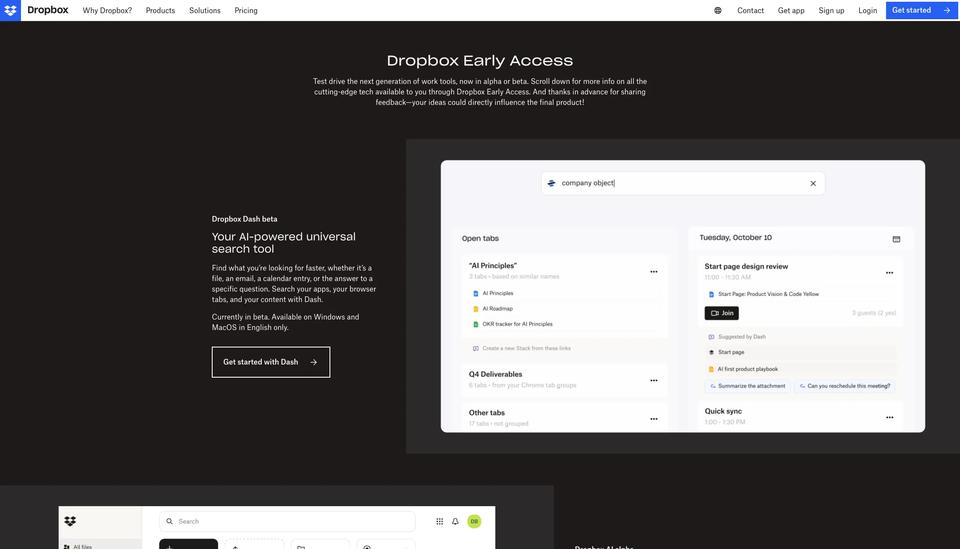 Task type: locate. For each thing, give the bounding box(es) containing it.
get for get app
[[778, 6, 791, 15]]

browser
[[350, 285, 376, 294]]

get down macos
[[223, 358, 236, 367]]

1 vertical spatial dash
[[281, 358, 298, 367]]

started
[[907, 6, 932, 15], [238, 358, 262, 367]]

get inside dropdown button
[[778, 6, 791, 15]]

and right the windows
[[347, 313, 360, 322]]

or right 'alpha'
[[504, 77, 510, 86]]

0 horizontal spatial get
[[223, 358, 236, 367]]

get
[[893, 6, 905, 15], [778, 6, 791, 15], [223, 358, 236, 367]]

with inside find what you're looking for faster, whether it's a file, an email, a calendar entry, or the answer to a specific question. search your apps, your browser tabs, and your content with dash.
[[288, 296, 303, 304]]

solutions
[[189, 6, 221, 15]]

0 vertical spatial dash
[[243, 215, 260, 224]]

for
[[572, 77, 581, 86], [610, 88, 619, 96], [295, 264, 304, 273]]

and down specific
[[230, 296, 242, 304]]

started for get started
[[907, 6, 932, 15]]

beta. up english
[[253, 313, 270, 322]]

on
[[617, 77, 625, 86], [304, 313, 312, 322]]

product!
[[556, 98, 585, 107]]

0 vertical spatial on
[[617, 77, 625, 86]]

1 horizontal spatial get
[[778, 6, 791, 15]]

email,
[[236, 275, 256, 283]]

and
[[533, 88, 547, 96]]

advance
[[581, 88, 608, 96]]

1 horizontal spatial on
[[617, 77, 625, 86]]

you
[[415, 88, 427, 96]]

dropbox
[[387, 52, 459, 70], [457, 88, 485, 96], [212, 215, 241, 224]]

and inside the currently in beta. available on windows and macos in english only.
[[347, 313, 360, 322]]

get app
[[778, 6, 805, 15]]

to
[[407, 88, 413, 96], [361, 275, 367, 283]]

1 horizontal spatial or
[[504, 77, 510, 86]]

1 horizontal spatial dash
[[281, 358, 298, 367]]

1 vertical spatial started
[[238, 358, 262, 367]]

edge
[[341, 88, 357, 96]]

app
[[793, 6, 805, 15]]

apps,
[[314, 285, 331, 294]]

your
[[297, 285, 312, 294], [333, 285, 348, 294], [244, 296, 259, 304]]

currently
[[212, 313, 243, 322]]

your down answer on the left of page
[[333, 285, 348, 294]]

0 vertical spatial with
[[288, 296, 303, 304]]

question.
[[240, 285, 270, 294]]

1 vertical spatial beta.
[[253, 313, 270, 322]]

sharing
[[621, 88, 646, 96]]

your down entry,
[[297, 285, 312, 294]]

access
[[510, 52, 574, 70]]

0 vertical spatial started
[[907, 6, 932, 15]]

on left the all
[[617, 77, 625, 86]]

dropbox early access
[[387, 52, 574, 70]]

0 horizontal spatial to
[[361, 275, 367, 283]]

dash down 'only.'
[[281, 358, 298, 367]]

on down dash.
[[304, 313, 312, 322]]

get right login link
[[893, 6, 905, 15]]

early up 'alpha'
[[463, 52, 506, 70]]

1 horizontal spatial your
[[297, 285, 312, 294]]

tech
[[359, 88, 374, 96]]

0 horizontal spatial for
[[295, 264, 304, 273]]

0 vertical spatial beta.
[[512, 77, 529, 86]]

1 horizontal spatial with
[[288, 296, 303, 304]]

access.
[[506, 88, 531, 96]]

0 horizontal spatial and
[[230, 296, 242, 304]]

in right now
[[476, 77, 482, 86]]

for down info
[[610, 88, 619, 96]]

1 vertical spatial for
[[610, 88, 619, 96]]

find
[[212, 264, 227, 273]]

tool
[[253, 243, 274, 256]]

why dropbox? button
[[76, 0, 139, 21]]

0 horizontal spatial on
[[304, 313, 312, 322]]

tabs,
[[212, 296, 228, 304]]

to up the browser
[[361, 275, 367, 283]]

or inside test drive the next generation of work tools, now in alpha or beta. scroll down for more info on all the cutting-edge tech available to you through dropbox early access. and thanks in advance for sharing feedback—your ideas could directly influence the final product!
[[504, 77, 510, 86]]

1 vertical spatial and
[[347, 313, 360, 322]]

and
[[230, 296, 242, 304], [347, 313, 360, 322]]

to left you
[[407, 88, 413, 96]]

0 vertical spatial for
[[572, 77, 581, 86]]

beta. inside test drive the next generation of work tools, now in alpha or beta. scroll down for more info on all the cutting-edge tech available to you through dropbox early access. and thanks in advance for sharing feedback—your ideas could directly influence the final product!
[[512, 77, 529, 86]]

only.
[[274, 324, 289, 332]]

with down the search
[[288, 296, 303, 304]]

or inside find what you're looking for faster, whether it's a file, an email, a calendar entry, or the answer to a specific question. search your apps, your browser tabs, and your content with dash.
[[314, 275, 320, 283]]

beta.
[[512, 77, 529, 86], [253, 313, 270, 322]]

test drive the next generation of work tools, now in alpha or beta. scroll down for more info on all the cutting-edge tech available to you through dropbox early access. and thanks in advance for sharing feedback—your ideas could directly influence the final product!
[[313, 77, 647, 107]]

1 vertical spatial dropbox
[[457, 88, 485, 96]]

dropbox up the of
[[387, 52, 459, 70]]

2 vertical spatial for
[[295, 264, 304, 273]]

for left more
[[572, 77, 581, 86]]

for inside find what you're looking for faster, whether it's a file, an email, a calendar entry, or the answer to a specific question. search your apps, your browser tabs, and your content with dash.
[[295, 264, 304, 273]]

1 horizontal spatial to
[[407, 88, 413, 96]]

or down faster,
[[314, 275, 320, 283]]

content
[[261, 296, 286, 304]]

dropbox down now
[[457, 88, 485, 96]]

could
[[448, 98, 466, 107]]

dash up the ai-
[[243, 215, 260, 224]]

solutions button
[[182, 0, 228, 21]]

a down the you're
[[257, 275, 261, 283]]

early down 'alpha'
[[487, 88, 504, 96]]

the up apps,
[[322, 275, 333, 283]]

login
[[859, 6, 878, 15]]

looking
[[269, 264, 293, 273]]

1 vertical spatial early
[[487, 88, 504, 96]]

0 horizontal spatial beta.
[[253, 313, 270, 322]]

down
[[552, 77, 570, 86]]

on inside the currently in beta. available on windows and macos in english only.
[[304, 313, 312, 322]]

available
[[376, 88, 405, 96]]

dash
[[243, 215, 260, 224], [281, 358, 298, 367]]

windows
[[314, 313, 345, 322]]

in
[[476, 77, 482, 86], [573, 88, 579, 96], [245, 313, 251, 322], [239, 324, 245, 332]]

dropbox for dropbox dash beta
[[212, 215, 241, 224]]

with down 'only.'
[[264, 358, 279, 367]]

get left app
[[778, 6, 791, 15]]

dropbox inside test drive the next generation of work tools, now in alpha or beta. scroll down for more info on all the cutting-edge tech available to you through dropbox early access. and thanks in advance for sharing feedback—your ideas could directly influence the final product!
[[457, 88, 485, 96]]

or
[[504, 77, 510, 86], [314, 275, 320, 283]]

the up edge
[[347, 77, 358, 86]]

0 vertical spatial dropbox
[[387, 52, 459, 70]]

0 horizontal spatial or
[[314, 275, 320, 283]]

info
[[602, 77, 615, 86]]

get started with dash
[[223, 358, 298, 367]]

0 horizontal spatial with
[[264, 358, 279, 367]]

1 horizontal spatial started
[[907, 6, 932, 15]]

1 vertical spatial or
[[314, 275, 320, 283]]

influence
[[495, 98, 525, 107]]

in up product!
[[573, 88, 579, 96]]

0 vertical spatial and
[[230, 296, 242, 304]]

test
[[313, 77, 327, 86]]

your down question.
[[244, 296, 259, 304]]

get started with dash link
[[212, 347, 331, 378]]

your
[[212, 230, 236, 244]]

products
[[146, 6, 175, 15]]

1 vertical spatial with
[[264, 358, 279, 367]]

0 vertical spatial to
[[407, 88, 413, 96]]

1 vertical spatial on
[[304, 313, 312, 322]]

macos
[[212, 324, 237, 332]]

1 vertical spatial to
[[361, 275, 367, 283]]

0 horizontal spatial your
[[244, 296, 259, 304]]

dropbox up "your"
[[212, 215, 241, 224]]

and inside find what you're looking for faster, whether it's a file, an email, a calendar entry, or the answer to a specific question. search your apps, your browser tabs, and your content with dash.
[[230, 296, 242, 304]]

pricing link
[[228, 0, 265, 21]]

2 vertical spatial dropbox
[[212, 215, 241, 224]]

generation
[[376, 77, 411, 86]]

1 horizontal spatial and
[[347, 313, 360, 322]]

the
[[347, 77, 358, 86], [637, 77, 647, 86], [527, 98, 538, 107], [322, 275, 333, 283]]

for up entry,
[[295, 264, 304, 273]]

1 horizontal spatial beta.
[[512, 77, 529, 86]]

beta. up access.
[[512, 77, 529, 86]]

0 vertical spatial or
[[504, 77, 510, 86]]

0 horizontal spatial started
[[238, 358, 262, 367]]

early
[[463, 52, 506, 70], [487, 88, 504, 96]]

pricing
[[235, 6, 258, 15]]

2 horizontal spatial get
[[893, 6, 905, 15]]

search
[[272, 285, 295, 294]]



Task type: describe. For each thing, give the bounding box(es) containing it.
whether
[[328, 264, 355, 273]]

entry,
[[294, 275, 312, 283]]

now
[[460, 77, 474, 86]]

your ai-powered universal search tool
[[212, 230, 356, 256]]

you're
[[247, 264, 267, 273]]

why
[[83, 6, 98, 15]]

powered
[[254, 230, 303, 244]]

login link
[[852, 0, 885, 21]]

get for get started with dash
[[223, 358, 236, 367]]

products button
[[139, 0, 182, 21]]

beta
[[262, 215, 278, 224]]

what
[[229, 264, 245, 273]]

the right the all
[[637, 77, 647, 86]]

dropbox?
[[100, 6, 132, 15]]

to inside test drive the next generation of work tools, now in alpha or beta. scroll down for more info on all the cutting-edge tech available to you through dropbox early access. and thanks in advance for sharing feedback—your ideas could directly influence the final product!
[[407, 88, 413, 96]]

sign up
[[819, 6, 845, 15]]

through
[[429, 88, 455, 96]]

it's
[[357, 264, 366, 273]]

the down the and
[[527, 98, 538, 107]]

specific
[[212, 285, 238, 294]]

0 horizontal spatial dash
[[243, 215, 260, 224]]

contact
[[738, 6, 764, 15]]

a right it's
[[368, 264, 372, 273]]

work
[[422, 77, 438, 86]]

a up the browser
[[369, 275, 373, 283]]

get started
[[893, 6, 932, 15]]

2 horizontal spatial your
[[333, 285, 348, 294]]

dash.
[[304, 296, 323, 304]]

get for get started
[[893, 6, 905, 15]]

next
[[360, 77, 374, 86]]

sign
[[819, 6, 834, 15]]

english
[[247, 324, 272, 332]]

of
[[413, 77, 420, 86]]

universal
[[306, 230, 356, 244]]

in left english
[[239, 324, 245, 332]]

drive
[[329, 77, 345, 86]]

contact button
[[731, 0, 771, 21]]

answer
[[335, 275, 359, 283]]

0 vertical spatial early
[[463, 52, 506, 70]]

ideas
[[429, 98, 446, 107]]

sign up link
[[812, 0, 852, 21]]

in up english
[[245, 313, 251, 322]]

final
[[540, 98, 554, 107]]

more
[[583, 77, 600, 86]]

started for get started with dash
[[238, 358, 262, 367]]

why dropbox?
[[83, 6, 132, 15]]

to inside find what you're looking for faster, whether it's a file, an email, a calendar entry, or the answer to a specific question. search your apps, your browser tabs, and your content with dash.
[[361, 275, 367, 283]]

an
[[226, 275, 234, 283]]

all
[[627, 77, 635, 86]]

scroll
[[531, 77, 550, 86]]

get started link
[[887, 2, 959, 19]]

search
[[212, 243, 250, 256]]

thanks
[[549, 88, 571, 96]]

calendar
[[263, 275, 292, 283]]

file,
[[212, 275, 224, 283]]

early inside test drive the next generation of work tools, now in alpha or beta. scroll down for more info on all the cutting-edge tech available to you through dropbox early access. and thanks in advance for sharing feedback—your ideas could directly influence the final product!
[[487, 88, 504, 96]]

on inside test drive the next generation of work tools, now in alpha or beta. scroll down for more info on all the cutting-edge tech available to you through dropbox early access. and thanks in advance for sharing feedback—your ideas could directly influence the final product!
[[617, 77, 625, 86]]

tools,
[[440, 77, 458, 86]]

faster,
[[306, 264, 326, 273]]

ai-
[[239, 230, 254, 244]]

2 horizontal spatial for
[[610, 88, 619, 96]]

the inside find what you're looking for faster, whether it's a file, an email, a calendar entry, or the answer to a specific question. search your apps, your browser tabs, and your content with dash.
[[322, 275, 333, 283]]

alpha
[[484, 77, 502, 86]]

find what you're looking for faster, whether it's a file, an email, a calendar entry, or the answer to a specific question. search your apps, your browser tabs, and your content with dash.
[[212, 264, 376, 304]]

available
[[272, 313, 302, 322]]

feedback—your
[[376, 98, 427, 107]]

dropbox for dropbox early access
[[387, 52, 459, 70]]

directly
[[468, 98, 493, 107]]

dropbox dash beta
[[212, 215, 278, 224]]

get app button
[[771, 0, 812, 21]]

1 horizontal spatial for
[[572, 77, 581, 86]]

up
[[836, 6, 845, 15]]

cutting-
[[314, 88, 341, 96]]

currently in beta. available on windows and macos in english only.
[[212, 313, 360, 332]]

beta. inside the currently in beta. available on windows and macos in english only.
[[253, 313, 270, 322]]



Task type: vqa. For each thing, say whether or not it's contained in the screenshot.
MB in the 05-Blue_Green_DM-4K PNG • 4.83 MB
no



